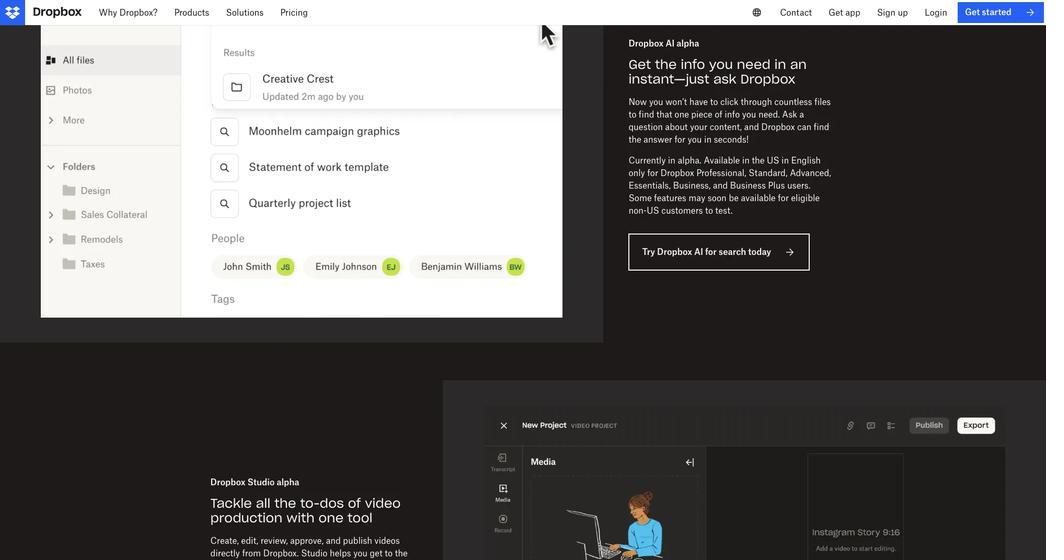 Task type: locate. For each thing, give the bounding box(es) containing it.
0 vertical spatial info
[[681, 56, 705, 72]]

dropbox up through
[[741, 71, 796, 88]]

get left started
[[965, 7, 980, 17]]

need
[[737, 56, 771, 72]]

find right can
[[814, 122, 830, 132]]

about
[[665, 122, 688, 132]]

1 vertical spatial alpha
[[277, 478, 299, 488]]

try dropbox ai for search today
[[642, 247, 771, 257]]

0 vertical spatial us
[[767, 155, 780, 166]]

products button
[[166, 0, 218, 25]]

dropbox
[[629, 38, 664, 49], [741, 71, 796, 88], [762, 122, 795, 132], [661, 168, 694, 178], [657, 247, 692, 257], [211, 478, 246, 488]]

solutions
[[226, 7, 264, 18]]

0 vertical spatial find
[[639, 109, 654, 120]]

started
[[982, 7, 1012, 17]]

1 vertical spatial and
[[713, 181, 728, 191]]

us
[[767, 155, 780, 166], [647, 206, 659, 216]]

get for get started
[[965, 7, 980, 17]]

tool
[[348, 511, 373, 527]]

seconds!
[[714, 134, 749, 145]]

studio
[[248, 478, 275, 488], [301, 549, 328, 559]]

0 horizontal spatial us
[[647, 206, 659, 216]]

you down through
[[742, 109, 757, 120]]

2 horizontal spatial get
[[965, 7, 980, 17]]

a
[[800, 109, 804, 120]]

you inside get the info you need in an instant—just ask dropbox
[[709, 56, 733, 72]]

get left app
[[829, 7, 843, 18]]

of inside tackle all the to-dos of video production with one tool
[[348, 496, 361, 512]]

0 vertical spatial one
[[675, 109, 689, 120]]

only
[[629, 168, 645, 178]]

one inside tackle all the to-dos of video production with one tool
[[319, 511, 344, 527]]

0 horizontal spatial find
[[639, 109, 654, 120]]

contact button
[[772, 0, 821, 25]]

0 horizontal spatial studio
[[248, 478, 275, 488]]

get inside get the info you need in an instant—just ask dropbox
[[629, 56, 651, 72]]

info left ask
[[681, 56, 705, 72]]

to inside currently in alpha. available in the us in english only for dropbox professional, standard, advanced, essentials, business, and business plus users. some features may soon be available for eligible non-us customers to test.
[[705, 206, 713, 216]]

1 vertical spatial of
[[348, 496, 361, 512]]

up
[[898, 7, 908, 18]]

in down your
[[704, 134, 712, 145]]

1 horizontal spatial studio
[[301, 549, 328, 559]]

sign up
[[877, 7, 908, 18]]

you up that
[[649, 97, 664, 107]]

and inside the create, edit, review, approve, and publish videos directly from dropbox. studio helps you get to th
[[326, 536, 341, 547]]

and up helps
[[326, 536, 341, 547]]

the right 'all'
[[275, 496, 296, 512]]

studio up 'all'
[[248, 478, 275, 488]]

to right get
[[385, 549, 393, 559]]

find up question
[[639, 109, 654, 120]]

dropbox right "try"
[[657, 247, 692, 257]]

english
[[792, 155, 821, 166]]

0 vertical spatial of
[[715, 109, 723, 120]]

1 vertical spatial studio
[[301, 549, 328, 559]]

1 horizontal spatial alpha
[[677, 38, 699, 49]]

0 vertical spatial studio
[[248, 478, 275, 488]]

dropbox inside get the info you need in an instant—just ask dropbox
[[741, 71, 796, 88]]

in left an
[[775, 56, 786, 72]]

today
[[748, 247, 771, 257]]

get down dropbox ai alpha
[[629, 56, 651, 72]]

one left tool
[[319, 511, 344, 527]]

non-
[[629, 206, 647, 216]]

to down 'soon'
[[705, 206, 713, 216]]

to
[[710, 97, 718, 107], [629, 109, 637, 120], [705, 206, 713, 216], [385, 549, 393, 559]]

sign
[[877, 7, 896, 18]]

edit,
[[241, 536, 258, 547]]

currently
[[629, 155, 666, 166]]

dropbox up tackle
[[211, 478, 246, 488]]

1 horizontal spatial get
[[829, 7, 843, 18]]

info
[[681, 56, 705, 72], [725, 109, 740, 120]]

1 horizontal spatial of
[[715, 109, 723, 120]]

have
[[690, 97, 708, 107]]

one up about
[[675, 109, 689, 120]]

0 horizontal spatial and
[[326, 536, 341, 547]]

of inside now you won't have to click through countless files to find that one piece of info you need. ask a question about your content, and dropbox can find the answer for you in seconds!
[[715, 109, 723, 120]]

you down 'publish' in the left of the page
[[353, 549, 368, 559]]

production
[[211, 511, 283, 527]]

and down need.
[[744, 122, 759, 132]]

pricing
[[280, 7, 308, 18]]

0 horizontal spatial info
[[681, 56, 705, 72]]

us down some
[[647, 206, 659, 216]]

your
[[690, 122, 708, 132]]

features
[[654, 193, 687, 204]]

one inside now you won't have to click through countless files to find that one piece of info you need. ask a question about your content, and dropbox can find the answer for you in seconds!
[[675, 109, 689, 120]]

alpha up instant—just
[[677, 38, 699, 49]]

0 vertical spatial and
[[744, 122, 759, 132]]

for down about
[[675, 134, 686, 145]]

through
[[741, 97, 772, 107]]

0 horizontal spatial alpha
[[277, 478, 299, 488]]

2 vertical spatial and
[[326, 536, 341, 547]]

dropbox down 'alpha.'
[[661, 168, 694, 178]]

now
[[629, 97, 647, 107]]

pricing link
[[272, 0, 316, 25]]

the
[[655, 56, 677, 72], [629, 134, 642, 145], [752, 155, 765, 166], [275, 496, 296, 512]]

us up standard,
[[767, 155, 780, 166]]

0 vertical spatial ai
[[666, 38, 675, 49]]

alpha up tackle all the to-dos of video production with one tool on the left bottom of the page
[[277, 478, 299, 488]]

from
[[242, 549, 261, 559]]

1 vertical spatial info
[[725, 109, 740, 120]]

find
[[639, 109, 654, 120], [814, 122, 830, 132]]

0 horizontal spatial get
[[629, 56, 651, 72]]

1 horizontal spatial us
[[767, 155, 780, 166]]

get
[[965, 7, 980, 17], [829, 7, 843, 18], [629, 56, 651, 72]]

1 vertical spatial one
[[319, 511, 344, 527]]

0 horizontal spatial of
[[348, 496, 361, 512]]

studio down approve,
[[301, 549, 328, 559]]

1 horizontal spatial and
[[713, 181, 728, 191]]

and inside currently in alpha. available in the us in english only for dropbox professional, standard, advanced, essentials, business, and business plus users. some features may soon be available for eligible non-us customers to test.
[[713, 181, 728, 191]]

you
[[709, 56, 733, 72], [649, 97, 664, 107], [742, 109, 757, 120], [688, 134, 702, 145], [353, 549, 368, 559]]

try dropbox ai for search today link
[[629, 234, 810, 271]]

available
[[704, 155, 740, 166]]

info down click
[[725, 109, 740, 120]]

of
[[715, 109, 723, 120], [348, 496, 361, 512]]

dropbox studio alpha
[[211, 478, 299, 488]]

for
[[675, 134, 686, 145], [648, 168, 658, 178], [778, 193, 789, 204], [705, 247, 717, 257]]

ask
[[714, 71, 737, 88]]

dropbox inside currently in alpha. available in the us in english only for dropbox professional, standard, advanced, essentials, business, and business plus users. some features may soon be available for eligible non-us customers to test.
[[661, 168, 694, 178]]

1 vertical spatial us
[[647, 206, 659, 216]]

get
[[370, 549, 383, 559]]

the down dropbox ai alpha
[[655, 56, 677, 72]]

1 horizontal spatial find
[[814, 122, 830, 132]]

and
[[744, 122, 759, 132], [713, 181, 728, 191], [326, 536, 341, 547]]

0 horizontal spatial one
[[319, 511, 344, 527]]

ai up instant—just
[[666, 38, 675, 49]]

0 vertical spatial alpha
[[677, 38, 699, 49]]

products
[[174, 7, 209, 18]]

studio inside the create, edit, review, approve, and publish videos directly from dropbox. studio helps you get to th
[[301, 549, 328, 559]]

video
[[365, 496, 401, 512]]

1 vertical spatial ai
[[694, 247, 703, 257]]

dropbox inside now you won't have to click through countless files to find that one piece of info you need. ask a question about your content, and dropbox can find the answer for you in seconds!
[[762, 122, 795, 132]]

1 horizontal spatial one
[[675, 109, 689, 120]]

ai left search
[[694, 247, 703, 257]]

get app button
[[821, 0, 869, 25]]

the up standard,
[[752, 155, 765, 166]]

create, edit, review, approve, and publish videos directly from dropbox. studio helps you get to th
[[211, 536, 413, 561]]

get inside popup button
[[829, 7, 843, 18]]

approve,
[[290, 536, 324, 547]]

of up content,
[[715, 109, 723, 120]]

1 horizontal spatial ai
[[694, 247, 703, 257]]

alpha
[[677, 38, 699, 49], [277, 478, 299, 488]]

in
[[775, 56, 786, 72], [704, 134, 712, 145], [668, 155, 676, 166], [742, 155, 750, 166], [782, 155, 789, 166]]

why
[[99, 7, 117, 18]]

instant—just
[[629, 71, 710, 88]]

to left click
[[710, 97, 718, 107]]

one
[[675, 109, 689, 120], [319, 511, 344, 527]]

2 horizontal spatial and
[[744, 122, 759, 132]]

ai
[[666, 38, 675, 49], [694, 247, 703, 257]]

videos
[[375, 536, 400, 547]]

1 horizontal spatial info
[[725, 109, 740, 120]]

click
[[721, 97, 739, 107]]

dropbox down need.
[[762, 122, 795, 132]]

eligible
[[791, 193, 820, 204]]

the down question
[[629, 134, 642, 145]]

you left need at right
[[709, 56, 733, 72]]

0 horizontal spatial ai
[[666, 38, 675, 49]]

and down professional,
[[713, 181, 728, 191]]

files
[[815, 97, 831, 107]]

of right dos
[[348, 496, 361, 512]]

in inside get the info you need in an instant—just ask dropbox
[[775, 56, 786, 72]]

search
[[719, 247, 746, 257]]

you down your
[[688, 134, 702, 145]]

info inside now you won't have to click through countless files to find that one piece of info you need. ask a question about your content, and dropbox can find the answer for you in seconds!
[[725, 109, 740, 120]]



Task type: describe. For each thing, give the bounding box(es) containing it.
business
[[730, 181, 766, 191]]

question
[[629, 122, 663, 132]]

be
[[729, 193, 739, 204]]

advanced,
[[790, 168, 831, 178]]

customers
[[662, 206, 703, 216]]

why dropbox?
[[99, 7, 158, 18]]

and inside now you won't have to click through countless files to find that one piece of info you need. ask a question about your content, and dropbox can find the answer for you in seconds!
[[744, 122, 759, 132]]

currently in alpha. available in the us in english only for dropbox professional, standard, advanced, essentials, business, and business plus users. some features may soon be available for eligible non-us customers to test.
[[629, 155, 831, 216]]

alpha.
[[678, 155, 702, 166]]

some
[[629, 193, 652, 204]]

may
[[689, 193, 706, 204]]

get app
[[829, 7, 861, 18]]

won't
[[666, 97, 687, 107]]

in left 'alpha.'
[[668, 155, 676, 166]]

in inside now you won't have to click through countless files to find that one piece of info you need. ask a question about your content, and dropbox can find the answer for you in seconds!
[[704, 134, 712, 145]]

in left the english
[[782, 155, 789, 166]]

countless
[[775, 97, 812, 107]]

sign up link
[[869, 0, 917, 25]]

dropbox up instant—just
[[629, 38, 664, 49]]

the inside tackle all the to-dos of video production with one tool
[[275, 496, 296, 512]]

available
[[741, 193, 776, 204]]

create,
[[211, 536, 239, 547]]

try
[[642, 247, 655, 257]]

ask
[[783, 109, 797, 120]]

get started link
[[958, 2, 1044, 23]]

for down plus
[[778, 193, 789, 204]]

tackle
[[211, 496, 252, 512]]

content,
[[710, 122, 742, 132]]

helps
[[330, 549, 351, 559]]

dos
[[320, 496, 344, 512]]

app
[[846, 7, 861, 18]]

get the info you need in an instant—just ask dropbox
[[629, 56, 807, 88]]

login link
[[917, 0, 956, 25]]

review,
[[261, 536, 288, 547]]

that
[[657, 109, 673, 120]]

directly
[[211, 549, 240, 559]]

users.
[[788, 181, 811, 191]]

info inside get the info you need in an instant—just ask dropbox
[[681, 56, 705, 72]]

the inside currently in alpha. available in the us in english only for dropbox professional, standard, advanced, essentials, business, and business plus users. some features may soon be available for eligible non-us customers to test.
[[752, 155, 765, 166]]

an
[[790, 56, 807, 72]]

tackle all the to-dos of video production with one tool
[[211, 496, 401, 527]]

alpha for info
[[677, 38, 699, 49]]

for left search
[[705, 247, 717, 257]]

piece
[[692, 109, 713, 120]]

can
[[797, 122, 812, 132]]

now you won't have to click through countless files to find that one piece of info you need. ask a question about your content, and dropbox can find the answer for you in seconds!
[[629, 97, 831, 145]]

to-
[[300, 496, 320, 512]]

publish
[[343, 536, 372, 547]]

to inside the create, edit, review, approve, and publish videos directly from dropbox. studio helps you get to th
[[385, 549, 393, 559]]

standard,
[[749, 168, 788, 178]]

dropbox inside try dropbox ai for search today link
[[657, 247, 692, 257]]

business,
[[673, 181, 711, 191]]

you inside the create, edit, review, approve, and publish videos directly from dropbox. studio helps you get to th
[[353, 549, 368, 559]]

dropbox?
[[119, 7, 158, 18]]

test.
[[716, 206, 733, 216]]

alpha for the
[[277, 478, 299, 488]]

soon
[[708, 193, 727, 204]]

with
[[287, 511, 315, 527]]

login
[[925, 7, 948, 18]]

for up essentials, on the right of the page
[[648, 168, 658, 178]]

get for get app
[[829, 7, 843, 18]]

solutions button
[[218, 0, 272, 25]]

professional,
[[697, 168, 747, 178]]

dropbox.
[[263, 549, 299, 559]]

why dropbox? button
[[90, 0, 166, 25]]

the inside get the info you need in an instant—just ask dropbox
[[655, 56, 677, 72]]

dropbox ai alpha
[[629, 38, 699, 49]]

get started
[[965, 7, 1012, 17]]

all
[[256, 496, 271, 512]]

to down "now" at the top right of page
[[629, 109, 637, 120]]

for inside now you won't have to click through countless files to find that one piece of info you need. ask a question about your content, and dropbox can find the answer for you in seconds!
[[675, 134, 686, 145]]

answer
[[644, 134, 672, 145]]

the inside now you won't have to click through countless files to find that one piece of info you need. ask a question about your content, and dropbox can find the answer for you in seconds!
[[629, 134, 642, 145]]

get for get the info you need in an instant—just ask dropbox
[[629, 56, 651, 72]]

in right "available"
[[742, 155, 750, 166]]

contact
[[780, 7, 812, 18]]

essentials,
[[629, 181, 671, 191]]

ai inside try dropbox ai for search today link
[[694, 247, 703, 257]]

plus
[[768, 181, 785, 191]]

1 vertical spatial find
[[814, 122, 830, 132]]

need.
[[759, 109, 780, 120]]



Task type: vqa. For each thing, say whether or not it's contained in the screenshot.
SELECT TYPE
no



